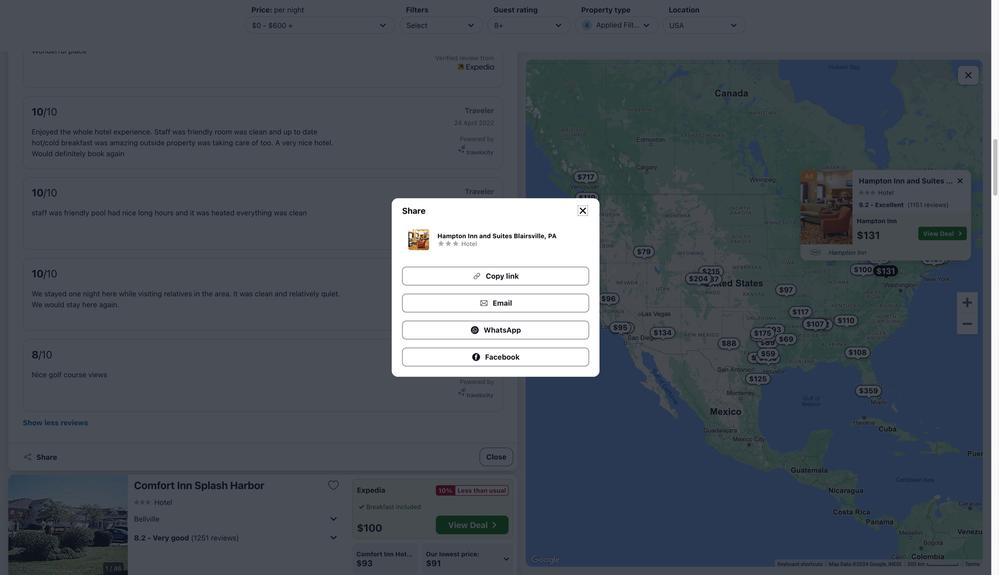 Task type: vqa. For each thing, say whether or not it's contained in the screenshot.
Clear image
no



Task type: describe. For each thing, give the bounding box(es) containing it.
$89 $108
[[761, 339, 867, 357]]

hours
[[155, 209, 174, 217]]

$107
[[807, 320, 824, 329]]

the inside enjoyed the whole hotel experience. staff was friendly room was clean and up to date hot/cold breakfast was amazing outside property was taking care of too. a very nice hotel. would definitely book again
[[60, 128, 71, 136]]

$134 button
[[650, 328, 676, 339]]

copy link
[[486, 272, 519, 281]]

property
[[582, 5, 613, 14]]

/10 for enjoyed
[[44, 106, 57, 118]]

reviews
[[61, 419, 88, 428]]

included
[[396, 504, 421, 511]]

0 vertical spatial night
[[287, 5, 304, 14]]

10 /10 for enjoyed
[[32, 106, 57, 118]]

$112
[[615, 324, 631, 333]]

whatsapp
[[484, 326, 521, 335]]

expedia image
[[458, 63, 494, 71]]

hampton inn and suites blairsville, pa image
[[801, 170, 853, 245]]

$69 button
[[776, 334, 798, 345]]

less
[[44, 419, 59, 428]]

2021 for 8 /10
[[480, 363, 494, 370]]

0 vertical spatial share
[[402, 206, 426, 216]]

$88 button
[[718, 338, 740, 350]]

0 vertical spatial hampton inn
[[857, 218, 897, 225]]

traveler 04 july 2021
[[457, 269, 494, 289]]

$131 button
[[873, 265, 899, 278]]

traveler for traveler 02 may 2021
[[465, 350, 494, 358]]

powered by for and
[[460, 298, 494, 305]]

outside
[[140, 139, 165, 147]]

hot/cold
[[32, 139, 59, 147]]

$91
[[426, 559, 441, 569]]

breakfast included button
[[357, 503, 421, 512]]

0 horizontal spatial filters
[[406, 5, 429, 14]]

inn down excellent
[[888, 218, 897, 225]]

bellville
[[134, 515, 160, 524]]

10 for staff
[[32, 187, 44, 199]]

$110
[[838, 317, 855, 325]]

friendly inside enjoyed the whole hotel experience. staff was friendly room was clean and up to date hot/cold breakfast was amazing outside property was taking care of too. a very nice hotel. would definitely book again
[[188, 128, 213, 136]]

(1251
[[191, 534, 209, 543]]

1 horizontal spatial blairsville,
[[947, 177, 984, 185]]

guest
[[494, 5, 515, 14]]

$493
[[752, 354, 771, 363]]

google image
[[529, 554, 563, 568]]

hotel for the leftmost hotel button
[[154, 499, 172, 507]]

$119 button
[[575, 192, 600, 204]]

comfort for comfort inn splash harbor
[[134, 480, 175, 492]]

0 horizontal spatial hotel button
[[134, 498, 172, 508]]

2 travelocity image from the top
[[458, 225, 494, 237]]

$69
[[779, 335, 794, 344]]

$125 for right $125 button
[[840, 238, 857, 247]]

and left it
[[176, 209, 188, 217]]

view deal button for $131
[[919, 227, 967, 241]]

1 vertical spatial hotel
[[462, 240, 477, 248]]

/10 for nice
[[39, 349, 52, 361]]

wonderful place
[[32, 47, 87, 55]]

1 horizontal spatial deal
[[940, 230, 954, 238]]

july
[[466, 281, 478, 289]]

$126 for the right $126 button
[[807, 320, 825, 329]]

google,
[[870, 562, 888, 568]]

it
[[233, 290, 238, 298]]

wonderful
[[32, 47, 67, 55]]

24
[[454, 119, 462, 127]]

- for $0
[[263, 21, 266, 30]]

$359 button
[[856, 386, 882, 397]]

hampton inn button
[[801, 245, 972, 261]]

date
[[303, 128, 318, 136]]

0 vertical spatial view deal
[[924, 230, 954, 238]]

8+
[[494, 21, 503, 30]]

location
[[669, 5, 700, 14]]

whatsapp button
[[402, 321, 590, 340]]

guest rating
[[494, 5, 538, 14]]

ad
[[805, 173, 814, 180]]

10 for enjoyed
[[32, 106, 44, 118]]

keyboard shortcuts
[[778, 562, 823, 568]]

$89 button
[[757, 337, 779, 349]]

1 horizontal spatial $126 button
[[803, 319, 828, 330]]

comfort for comfort inn hotels $93
[[357, 551, 383, 559]]

$119
[[579, 194, 596, 202]]

staff
[[154, 128, 171, 136]]

traveler 02 may 2021
[[457, 350, 494, 370]]

0 horizontal spatial $100
[[357, 522, 382, 535]]

very
[[282, 139, 297, 147]]

0 vertical spatial suites
[[922, 177, 945, 185]]

less
[[458, 488, 472, 495]]

$107 button
[[803, 319, 828, 330]]

select
[[407, 21, 428, 30]]

02
[[457, 363, 464, 370]]

breakfast included
[[366, 504, 421, 511]]

/10 for we
[[44, 268, 57, 280]]

of
[[252, 139, 259, 147]]

0 horizontal spatial blairsville,
[[514, 233, 547, 240]]

verified review from
[[436, 54, 494, 62]]

enjoyed the whole hotel experience. staff was friendly room was clean and up to date hot/cold breakfast was amazing outside property was taking care of too. a very nice hotel. would definitely book again
[[32, 128, 333, 158]]

$359
[[859, 387, 879, 396]]

keyboard shortcuts button
[[778, 561, 823, 569]]

1 vertical spatial pa
[[548, 233, 557, 240]]

was inside we stayed one night here while visiting relatives in the area. it was clean and relatively quiet. we would stay here again.
[[240, 290, 253, 298]]

bellville button
[[134, 511, 340, 528]]

$126 for bottommost $126 button
[[759, 354, 777, 363]]

definitely
[[55, 149, 86, 158]]

and inside enjoyed the whole hotel experience. staff was friendly room was clean and up to date hot/cold breakfast was amazing outside property was taking care of too. a very nice hotel. would definitely book again
[[269, 128, 282, 136]]

- for 9.2
[[871, 201, 874, 209]]

$79 button
[[634, 246, 655, 258]]

pool
[[91, 209, 106, 217]]

$151
[[926, 255, 943, 264]]

©2024
[[853, 562, 869, 568]]

$93 inside $93 button
[[767, 326, 782, 334]]

comfort inn splash harbor
[[134, 480, 265, 492]]

relatively
[[289, 290, 319, 298]]

$0 - $600 +
[[252, 21, 293, 30]]

travelocity image for nice golf course views
[[458, 388, 494, 399]]

9.2 - excellent (1151 reviews)
[[859, 201, 949, 209]]

10 /10 for we
[[32, 268, 57, 280]]

500 km button
[[905, 560, 963, 569]]

/10 for staff
[[44, 187, 57, 199]]

- for 8.2
[[148, 534, 151, 543]]

golf
[[49, 371, 62, 379]]

than
[[474, 488, 488, 495]]

$215
[[703, 268, 720, 276]]

3 powered by from the top
[[460, 379, 494, 386]]

show
[[23, 419, 43, 428]]

keyboard
[[778, 562, 800, 568]]

$96
[[602, 295, 616, 303]]

0 vertical spatial reviews)
[[925, 201, 949, 209]]

again.
[[99, 301, 119, 309]]

4
[[585, 22, 589, 29]]

0 vertical spatial $131
[[857, 229, 881, 241]]

$131 inside button
[[877, 266, 896, 276]]

visiting
[[138, 290, 162, 298]]

breakfast
[[61, 139, 93, 147]]

and up (1151
[[907, 177, 920, 185]]

$96 button
[[598, 293, 620, 305]]

0 vertical spatial view
[[924, 230, 939, 238]]

$89
[[761, 339, 775, 347]]

view deal button for $100
[[436, 516, 509, 535]]

$187 button
[[698, 274, 723, 285]]

hampton inn image
[[805, 249, 827, 256]]

travelocity image for we stayed one night here while visiting relatives in the area. it was clean and relatively quiet. we would stay here again.
[[458, 306, 494, 318]]

good
[[171, 534, 189, 543]]

would
[[44, 301, 64, 309]]

course
[[64, 371, 86, 379]]

0 vertical spatial hampton inn and suites blairsville, pa
[[859, 177, 995, 185]]

0 horizontal spatial view
[[449, 521, 468, 531]]

$100 inside button
[[854, 266, 873, 274]]

/
[[110, 566, 112, 573]]



Task type: locate. For each thing, give the bounding box(es) containing it.
/10 up "staff"
[[44, 187, 57, 199]]

view deal up "price:"
[[449, 521, 488, 531]]

0 vertical spatial 2021
[[480, 281, 494, 289]]

0 horizontal spatial hampton inn and suites blairsville, pa
[[438, 233, 557, 240]]

0 vertical spatial $125
[[840, 238, 857, 247]]

traveler for traveler 04 july 2021
[[465, 269, 494, 277]]

3 travelocity image from the top
[[458, 306, 494, 318]]

1 vertical spatial nice
[[122, 209, 136, 217]]

a
[[275, 139, 280, 147]]

8.2 - very good (1251 reviews)
[[134, 534, 239, 543]]

email button
[[402, 294, 590, 313]]

1 10 from the top
[[32, 106, 44, 118]]

here
[[102, 290, 117, 298], [82, 301, 97, 309]]

1 horizontal spatial hotel
[[462, 240, 477, 248]]

powered down april
[[460, 135, 486, 143]]

hotel up bellville
[[154, 499, 172, 507]]

from
[[481, 54, 494, 62]]

comfort inn hotels $93
[[357, 551, 416, 569]]

$268
[[754, 332, 774, 341]]

0 horizontal spatial suites
[[493, 233, 513, 240]]

1 horizontal spatial hampton inn and suites blairsville, pa
[[859, 177, 995, 185]]

email
[[493, 299, 512, 308]]

traveler for traveler 24 april 2022
[[465, 106, 494, 115]]

1 horizontal spatial suites
[[922, 177, 945, 185]]

$95 button
[[610, 322, 632, 334]]

2 10 /10 from the top
[[32, 187, 57, 199]]

reviews) down bellville button
[[211, 534, 239, 543]]

2 vertical spatial 10 /10
[[32, 268, 57, 280]]

$59 button
[[758, 349, 780, 360]]

3 traveler from the top
[[465, 269, 494, 277]]

whole
[[73, 128, 93, 136]]

traveler 24 april 2022
[[454, 106, 494, 127]]

hampton inside button
[[829, 249, 856, 256]]

10 /10 up "staff"
[[32, 187, 57, 199]]

friendly up property
[[188, 128, 213, 136]]

travelocity image down 'may'
[[458, 388, 494, 399]]

clean inside we stayed one night here while visiting relatives in the area. it was clean and relatively quiet. we would stay here again.
[[255, 290, 273, 298]]

1 vertical spatial 2021
[[480, 363, 494, 370]]

hotel up traveler 04 july 2021
[[462, 240, 477, 248]]

/10 up nice
[[39, 349, 52, 361]]

1 we from the top
[[32, 290, 42, 298]]

by down the copy link button
[[487, 298, 494, 305]]

10 /10 up stayed
[[32, 268, 57, 280]]

view deal button
[[919, 227, 967, 241], [436, 516, 509, 535]]

comfort inside the comfort inn hotels $93
[[357, 551, 383, 559]]

$79
[[637, 248, 651, 256]]

$126 button down $117 button
[[803, 319, 828, 330]]

facebook
[[485, 353, 520, 362]]

hampton inn and suites blairsville, pa up copy
[[438, 233, 557, 240]]

hotel inside button
[[154, 499, 172, 507]]

1 vertical spatial $125 button
[[746, 374, 771, 385]]

1 horizontal spatial reviews)
[[925, 201, 949, 209]]

1 vertical spatial powered by
[[460, 298, 494, 305]]

we left stayed
[[32, 290, 42, 298]]

$93 inside the comfort inn hotels $93
[[357, 559, 373, 569]]

10 /10 for staff
[[32, 187, 57, 199]]

comfort left hotels
[[357, 551, 383, 559]]

nice
[[32, 371, 47, 379]]

10%
[[439, 488, 453, 495]]

10 /10
[[32, 106, 57, 118], [32, 187, 57, 199], [32, 268, 57, 280]]

1 vertical spatial share
[[36, 453, 57, 462]]

1 powered by from the top
[[460, 135, 494, 143]]

1 vertical spatial powered
[[460, 298, 486, 305]]

hampton inn inside button
[[829, 249, 867, 256]]

3 by from the top
[[487, 379, 494, 386]]

staff was friendly pool had nice long hours and it was heated everything was clean
[[32, 209, 307, 217]]

0 vertical spatial comfort
[[134, 480, 175, 492]]

views
[[88, 371, 107, 379]]

breakfast
[[366, 504, 394, 511]]

1 by from the top
[[487, 135, 494, 143]]

1 vertical spatial $100
[[357, 522, 382, 535]]

1 vertical spatial deal
[[470, 521, 488, 531]]

0 vertical spatial we
[[32, 290, 42, 298]]

2 we from the top
[[32, 301, 42, 309]]

view deal up $149
[[924, 230, 954, 238]]

our lowest price: $91
[[426, 551, 480, 569]]

amazing
[[110, 139, 138, 147]]

- right $0
[[263, 21, 266, 30]]

0 vertical spatial here
[[102, 290, 117, 298]]

0 vertical spatial nice
[[299, 139, 313, 147]]

$125 for the bottommost $125 button
[[750, 375, 767, 384]]

$0
[[252, 21, 261, 30]]

one
[[69, 290, 81, 298]]

and inside we stayed one night here while visiting relatives in the area. it was clean and relatively quiet. we would stay here again.
[[275, 290, 287, 298]]

$126 button down $89 button
[[756, 353, 781, 364]]

was
[[173, 128, 186, 136], [234, 128, 247, 136], [95, 139, 108, 147], [198, 139, 211, 147], [49, 209, 62, 217], [196, 209, 210, 217], [274, 209, 287, 217], [240, 290, 253, 298]]

the right in at the bottom of page
[[202, 290, 213, 298]]

1 horizontal spatial here
[[102, 290, 117, 298]]

1 horizontal spatial filters
[[624, 21, 645, 29]]

1 horizontal spatial night
[[287, 5, 304, 14]]

2021 down copy
[[480, 281, 494, 289]]

1 horizontal spatial view deal button
[[919, 227, 967, 241]]

traveler inside traveler 24 april 2022
[[465, 106, 494, 115]]

room
[[215, 128, 232, 136]]

inn left hotels
[[384, 551, 394, 559]]

1 horizontal spatial view deal
[[924, 230, 954, 238]]

0 vertical spatial powered by
[[460, 135, 494, 143]]

powered down 'may'
[[460, 379, 486, 386]]

1 horizontal spatial the
[[202, 290, 213, 298]]

1 vertical spatial filters
[[624, 21, 645, 29]]

$100 down breakfast
[[357, 522, 382, 535]]

- right 8.2
[[148, 534, 151, 543]]

deal up "price:"
[[470, 521, 488, 531]]

1 vertical spatial friendly
[[64, 209, 89, 217]]

$175 button
[[751, 328, 775, 340]]

nice inside enjoyed the whole hotel experience. staff was friendly room was clean and up to date hot/cold breakfast was amazing outside property was taking care of too. a very nice hotel. would definitely book again
[[299, 139, 313, 147]]

filters up 'select'
[[406, 5, 429, 14]]

1 horizontal spatial $93
[[767, 326, 782, 334]]

view up lowest
[[449, 521, 468, 531]]

1 vertical spatial reviews)
[[211, 534, 239, 543]]

travelocity image down april
[[458, 144, 494, 156]]

1 vertical spatial night
[[83, 290, 100, 298]]

0 vertical spatial powered
[[460, 135, 486, 143]]

0 horizontal spatial -
[[148, 534, 151, 543]]

0 horizontal spatial pa
[[548, 233, 557, 240]]

here up again.
[[102, 290, 117, 298]]

hampton inn up the $100 button
[[829, 249, 867, 256]]

close button
[[480, 448, 514, 467]]

3 powered from the top
[[460, 379, 486, 386]]

3 10 from the top
[[32, 268, 44, 280]]

1 vertical spatial $131
[[877, 266, 896, 276]]

pa
[[986, 177, 995, 185], [548, 233, 557, 240]]

powered for and
[[460, 298, 486, 305]]

0 horizontal spatial $126 button
[[756, 353, 781, 364]]

0 vertical spatial $93
[[767, 326, 782, 334]]

price:
[[252, 5, 272, 14]]

$215 button
[[699, 266, 724, 278]]

property type
[[582, 5, 631, 14]]

1 horizontal spatial $125
[[840, 238, 857, 247]]

review
[[460, 54, 479, 62]]

traveler inside traveler 02 may 2021
[[465, 350, 494, 358]]

verified
[[436, 54, 458, 62]]

terms link
[[966, 562, 980, 568]]

traveler for traveler
[[465, 187, 494, 196]]

1 powered from the top
[[460, 135, 486, 143]]

0 horizontal spatial deal
[[470, 521, 488, 531]]

nice right had
[[122, 209, 136, 217]]

$126 button
[[803, 319, 828, 330], [756, 353, 781, 364]]

2 2021 from the top
[[480, 363, 494, 370]]

hampton inn down excellent
[[857, 218, 897, 225]]

and up copy
[[479, 233, 491, 240]]

1 horizontal spatial friendly
[[188, 128, 213, 136]]

by for date
[[487, 135, 494, 143]]

suites up (1151
[[922, 177, 945, 185]]

inn up traveler 04 july 2021
[[468, 233, 478, 240]]

1 horizontal spatial -
[[263, 21, 266, 30]]

$100 down $90 button
[[854, 266, 873, 274]]

may
[[466, 363, 478, 370]]

2021 for 10 /10
[[480, 281, 494, 289]]

$126 down $117 button
[[807, 320, 825, 329]]

0 horizontal spatial comfort
[[134, 480, 175, 492]]

1 horizontal spatial $100
[[854, 266, 873, 274]]

10 for we
[[32, 268, 44, 280]]

powered by down 'may'
[[460, 379, 494, 386]]

8 /10
[[32, 349, 52, 361]]

hotel button up bellville
[[134, 498, 172, 508]]

hotel up excellent
[[878, 189, 894, 196]]

hampton inn and suites blairsville, pa up (1151
[[859, 177, 995, 185]]

map region
[[526, 60, 984, 568]]

enjoyed
[[32, 128, 58, 136]]

inn inside the comfort inn hotels $93
[[384, 551, 394, 559]]

0 vertical spatial view deal button
[[919, 227, 967, 241]]

copy
[[486, 272, 505, 281]]

comfort inn splash harbor, (bellville, usa) image
[[8, 475, 128, 576]]

4 traveler from the top
[[465, 350, 494, 358]]

1 10 /10 from the top
[[32, 106, 57, 118]]

$117
[[793, 308, 809, 317]]

$125 up the $100 button
[[840, 238, 857, 247]]

1 vertical spatial $126 button
[[756, 353, 781, 364]]

powered down july
[[460, 298, 486, 305]]

clean right it
[[255, 290, 273, 298]]

comfort inside button
[[134, 480, 175, 492]]

0 horizontal spatial night
[[83, 290, 100, 298]]

property
[[167, 139, 196, 147]]

hampton down 9.2 in the right of the page
[[857, 218, 886, 225]]

1 vertical spatial suites
[[493, 233, 513, 240]]

here right stay
[[82, 301, 97, 309]]

$59
[[761, 350, 776, 358]]

hotel button
[[859, 189, 894, 196], [134, 498, 172, 508]]

filters
[[406, 5, 429, 14], [624, 21, 645, 29]]

the inside we stayed one night here while visiting relatives in the area. it was clean and relatively quiet. we would stay here again.
[[202, 290, 213, 298]]

1 traveler from the top
[[465, 106, 494, 115]]

relatives
[[164, 290, 192, 298]]

the up breakfast
[[60, 128, 71, 136]]

1 vertical spatial blairsville,
[[514, 233, 547, 240]]

suites up copy link in the top of the page
[[493, 233, 513, 240]]

$131 down $90 button
[[877, 266, 896, 276]]

inn up 9.2 - excellent (1151 reviews) on the top of the page
[[894, 177, 905, 185]]

clean up of
[[249, 128, 267, 136]]

1 / 46
[[105, 566, 122, 573]]

map
[[829, 562, 840, 568]]

view deal button up "price:"
[[436, 516, 509, 535]]

1 vertical spatial here
[[82, 301, 97, 309]]

0 horizontal spatial view deal
[[449, 521, 488, 531]]

usual
[[489, 488, 506, 495]]

1 vertical spatial 10 /10
[[32, 187, 57, 199]]

by down facebook button
[[487, 379, 494, 386]]

0 horizontal spatial friendly
[[64, 209, 89, 217]]

travelocity image up the whatsapp link
[[458, 306, 494, 318]]

$108
[[849, 349, 867, 357]]

hampton up 9.2 in the right of the page
[[859, 177, 892, 185]]

2 powered from the top
[[460, 298, 486, 305]]

1 travelocity image from the top
[[458, 144, 494, 156]]

we left would
[[32, 301, 42, 309]]

powered by down april
[[460, 135, 494, 143]]

map data ©2024 google, inegi
[[829, 562, 902, 568]]

1 vertical spatial $125
[[750, 375, 767, 384]]

2021 inside traveler 02 may 2021
[[480, 363, 494, 370]]

hotel.
[[315, 139, 333, 147]]

clean right everything
[[289, 209, 307, 217]]

hotels
[[396, 551, 416, 559]]

clean inside enjoyed the whole hotel experience. staff was friendly room was clean and up to date hot/cold breakfast was amazing outside property was taking care of too. a very nice hotel. would definitely book again
[[249, 128, 267, 136]]

2 powered by from the top
[[460, 298, 494, 305]]

0 vertical spatial friendly
[[188, 128, 213, 136]]

0 vertical spatial deal
[[940, 230, 954, 238]]

powered by for date
[[460, 135, 494, 143]]

inn left splash
[[177, 480, 192, 492]]

1 vertical spatial $93
[[357, 559, 373, 569]]

travelocity image
[[458, 144, 494, 156], [458, 225, 494, 237], [458, 306, 494, 318], [458, 388, 494, 399]]

share inside button
[[36, 453, 57, 462]]

0 vertical spatial pa
[[986, 177, 995, 185]]

deal up $149
[[940, 230, 954, 238]]

0 horizontal spatial hotel
[[154, 499, 172, 507]]

1 horizontal spatial $125 button
[[836, 237, 861, 248]]

1 vertical spatial 10
[[32, 187, 44, 199]]

0 horizontal spatial view deal button
[[436, 516, 509, 535]]

reviews) right (1151
[[925, 201, 949, 209]]

in
[[194, 290, 200, 298]]

show less reviews
[[23, 419, 88, 428]]

1 vertical spatial by
[[487, 298, 494, 305]]

1 vertical spatial hampton inn and suites blairsville, pa
[[438, 233, 557, 240]]

2 vertical spatial powered by
[[460, 379, 494, 386]]

2 by from the top
[[487, 298, 494, 305]]

place
[[69, 47, 87, 55]]

expedia
[[357, 487, 386, 495]]

and left "relatively"
[[275, 290, 287, 298]]

0 horizontal spatial $125 button
[[746, 374, 771, 385]]

2 traveler from the top
[[465, 187, 494, 196]]

+
[[288, 21, 293, 30]]

travelocity image for enjoyed the whole hotel experience. staff was friendly room was clean and up to date hot/cold breakfast was amazing outside property was taking care of too. a very nice hotel. would definitely book again
[[458, 144, 494, 156]]

$125 down $493 button
[[750, 375, 767, 384]]

inn up the $100 button
[[858, 249, 867, 256]]

powered for date
[[460, 135, 486, 143]]

1 vertical spatial clean
[[289, 209, 307, 217]]

10% less than usual
[[439, 488, 506, 495]]

view deal button up $149
[[919, 227, 967, 241]]

hampton up traveler 04 july 2021
[[438, 233, 466, 240]]

2021 right 'may'
[[480, 363, 494, 370]]

10 /10 up enjoyed
[[32, 106, 57, 118]]

3 10 /10 from the top
[[32, 268, 57, 280]]

1 horizontal spatial hotel button
[[859, 189, 894, 196]]

0 horizontal spatial here
[[82, 301, 97, 309]]

- right 9.2 in the right of the page
[[871, 201, 874, 209]]

$126 down $89 button
[[759, 354, 777, 363]]

powered by down july
[[460, 298, 494, 305]]

facebook button
[[402, 348, 590, 367]]

facebook link
[[402, 348, 590, 367]]

$125 button up the $100 button
[[836, 237, 861, 248]]

2 horizontal spatial -
[[871, 201, 874, 209]]

taking
[[213, 139, 233, 147]]

0 vertical spatial $125 button
[[836, 237, 861, 248]]

0 horizontal spatial share
[[36, 453, 57, 462]]

/10 up enjoyed
[[44, 106, 57, 118]]

8.2
[[134, 534, 146, 543]]

$125 button down $493 button
[[746, 374, 771, 385]]

2 10 from the top
[[32, 187, 44, 199]]

email link
[[402, 294, 590, 313]]

night right per
[[287, 5, 304, 14]]

hotel
[[95, 128, 111, 136]]

1 horizontal spatial share
[[402, 206, 426, 216]]

night inside we stayed one night here while visiting relatives in the area. it was clean and relatively quiet. we would stay here again.
[[83, 290, 100, 298]]

0 vertical spatial 10
[[32, 106, 44, 118]]

per
[[274, 5, 285, 14]]

2021 inside traveler 04 july 2021
[[480, 281, 494, 289]]

filters down type
[[624, 21, 645, 29]]

0 vertical spatial by
[[487, 135, 494, 143]]

nice down date
[[299, 139, 313, 147]]

hotel button up 9.2 in the right of the page
[[859, 189, 894, 196]]

$131 up "hampton inn" button
[[857, 229, 881, 241]]

0 vertical spatial $100
[[854, 266, 873, 274]]

$268 button
[[751, 331, 777, 342]]

hampton right hampton inn icon
[[829, 249, 856, 256]]

rating
[[517, 5, 538, 14]]

1 2021 from the top
[[480, 281, 494, 289]]

/10 up stayed
[[44, 268, 57, 280]]

excellent
[[876, 201, 904, 209]]

1 vertical spatial view
[[449, 521, 468, 531]]

night right the one on the bottom of the page
[[83, 290, 100, 298]]

2 vertical spatial hotel
[[154, 499, 172, 507]]

$204
[[689, 275, 709, 283]]

view up $149
[[924, 230, 939, 238]]

and up a
[[269, 128, 282, 136]]

friendly left "pool"
[[64, 209, 89, 217]]

1 vertical spatial comfort
[[357, 551, 383, 559]]

hotel for right hotel button
[[878, 189, 894, 196]]

comfort up bellville
[[134, 480, 175, 492]]

nice
[[299, 139, 313, 147], [122, 209, 136, 217]]

1 vertical spatial -
[[871, 201, 874, 209]]

$88
[[722, 340, 737, 348]]

1
[[105, 566, 108, 573]]

0 vertical spatial hotel
[[878, 189, 894, 196]]

10
[[32, 106, 44, 118], [32, 187, 44, 199], [32, 268, 44, 280]]

traveler inside traveler 04 july 2021
[[465, 269, 494, 277]]

1 vertical spatial view deal button
[[436, 516, 509, 535]]

it
[[190, 209, 194, 217]]

1 horizontal spatial nice
[[299, 139, 313, 147]]

500
[[908, 562, 917, 568]]

travelocity image up traveler 04 july 2021
[[458, 225, 494, 237]]

by down 2022
[[487, 135, 494, 143]]

4 travelocity image from the top
[[458, 388, 494, 399]]

0 vertical spatial 10 /10
[[32, 106, 57, 118]]

2 vertical spatial -
[[148, 534, 151, 543]]

by for and
[[487, 298, 494, 305]]

inegi
[[889, 562, 902, 568]]

link
[[506, 272, 519, 281]]

0 vertical spatial $126
[[807, 320, 825, 329]]



